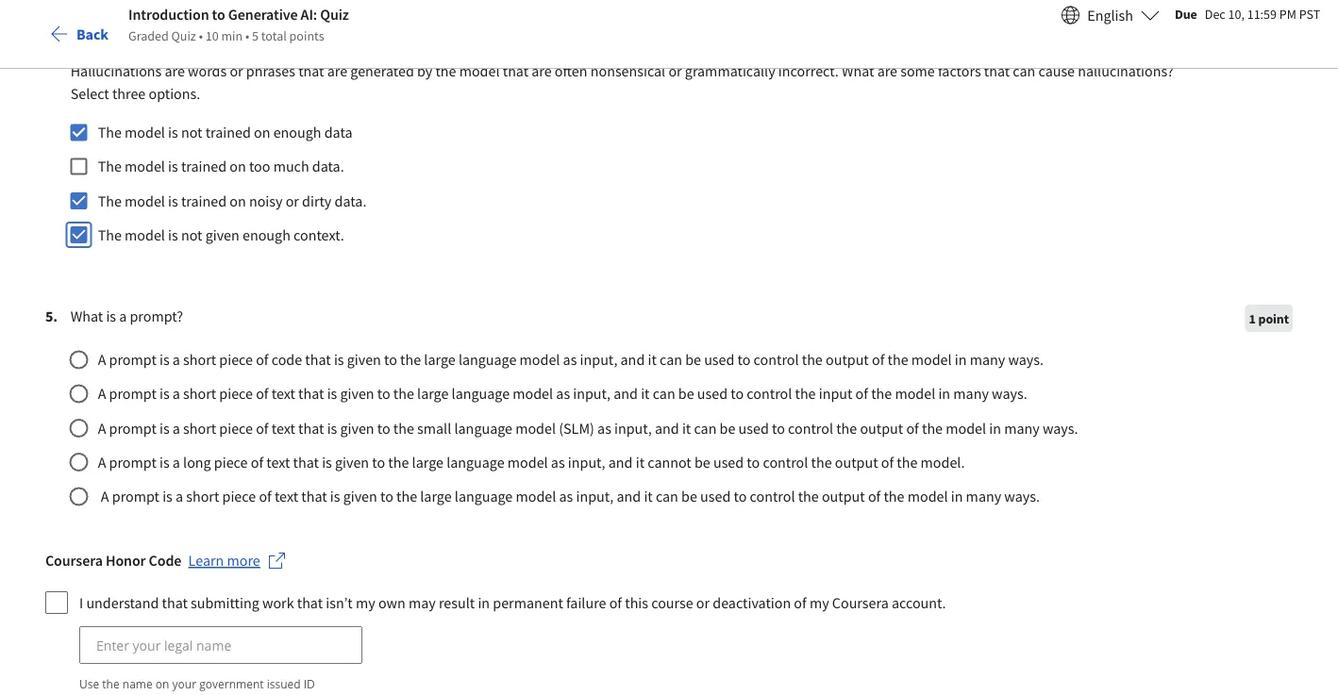 Task type: locate. For each thing, give the bounding box(es) containing it.
generative down the model is not trained on enough data
[[218, 156, 276, 172]]

input, for a prompt is a long piece of text that is given to the large language model as input, and it cannot be used to control the output of the model.
[[568, 453, 606, 472]]

0 vertical spatial enough
[[273, 123, 321, 142]]

trained down the video: introduction to generative ai 21 min
[[181, 191, 227, 210]]

a for a prompt is a short piece of text that is given to the large language model as input, and it can be used to control the input of the model in many ways.
[[98, 385, 106, 404]]

trained down 'introduction to generative ai' dropdown button
[[181, 157, 227, 176]]

group
[[45, 305, 1294, 508], [68, 345, 1179, 508]]

data. right dirty
[[335, 191, 367, 210]]

text for a prompt is a short piece of text that is given to the small language model (slm) as input, and it can be used to control the output of the model in many ways.
[[272, 419, 295, 438]]

control for a prompt is a short piece of text that is given to the large language model as input, and it can be used to control the output of the model in many ways.
[[750, 487, 795, 506]]

1 vertical spatial not
[[181, 226, 203, 245]]

more
[[227, 552, 260, 571]]

quiz right the graded
[[171, 27, 196, 44]]

a for a prompt is a short piece of code that is given to the large language model as input, and it can be used to control the output of the model in many ways.
[[98, 351, 106, 369]]

model
[[460, 61, 500, 80], [125, 123, 165, 142], [125, 157, 165, 176], [125, 191, 165, 210], [125, 226, 165, 245], [520, 351, 560, 369], [912, 351, 952, 369], [513, 385, 553, 404], [895, 385, 936, 404], [516, 419, 556, 438], [946, 419, 987, 438], [508, 453, 548, 472], [516, 487, 556, 506], [908, 487, 948, 506]]

piece for a prompt is a short piece of text that is given to the small language model (slm) as input, and it can be used to control the output of the model in many ways.
[[219, 419, 253, 438]]

1 vertical spatial ai
[[279, 156, 289, 172]]

completed image for video:
[[68, 158, 87, 177]]

video: introduction to generative ai 21 min
[[98, 156, 289, 191]]

1 • from the left
[[199, 27, 203, 44]]

many for a prompt is a short piece of text that is given to the large language model as input, and it can be used to control the input of the model in many ways.
[[954, 385, 989, 404]]

0 vertical spatial completed image
[[68, 158, 87, 177]]

5 left "what is a prompt?" on the left
[[45, 307, 53, 326]]

0 vertical spatial not
[[181, 123, 203, 142]]

0 vertical spatial quiz
[[320, 5, 349, 24]]

0 horizontal spatial ai
[[249, 124, 262, 142]]

large for a prompt is a short piece of text that is given to the large language model as input, and it can be used to control the output of the model in many ways.
[[420, 487, 452, 506]]

the
[[98, 123, 122, 142], [98, 157, 122, 176], [98, 191, 122, 210], [98, 226, 122, 245]]

0 horizontal spatial my
[[356, 594, 376, 613]]

introduction up the graded
[[128, 5, 209, 24]]

i understand that submitting work that isn't my own may result in permanent failure of this course or deactivation of my coursera account.
[[79, 594, 947, 613]]

the down 21
[[98, 191, 122, 210]]

1 vertical spatial 5
[[45, 307, 53, 326]]

not up the video: introduction to generative ai 21 min
[[181, 123, 203, 142]]

4 are from the left
[[878, 61, 898, 80]]

hallucinations are words or phrases that are generated by the model that are often nonsensical or grammatically incorrect. what are some factors that can cause hallucinations? select three options. group containing the model is not trained on enough data
[[68, 117, 1179, 246]]

introduction inside dropdown button
[[68, 124, 151, 142]]

2 the from the top
[[98, 157, 122, 176]]

• left total
[[245, 27, 249, 44]]

language up grade
[[459, 351, 517, 369]]

context.
[[294, 226, 344, 245]]

1 vertical spatial trained
[[181, 157, 227, 176]]

large for a prompt is a short piece of code that is given to the large language model as input, and it can be used to control the output of the model in many ways.
[[424, 351, 456, 369]]

completed image left reading:
[[68, 209, 87, 228]]

ai: up points
[[301, 5, 317, 24]]

prompt for a prompt is a long piece of text that is given to the large language model as input, and it cannot be used to control the output of the model.
[[109, 453, 157, 472]]

my right 'deactivation'
[[810, 594, 830, 613]]

start assignment
[[1151, 294, 1263, 313]]

5 left total
[[252, 27, 259, 44]]

as up a prompt is a short piece of text that is given to the large language model as input, and it can be used to control the output of the model in many ways.
[[551, 453, 565, 472]]

0 horizontal spatial coursera
[[45, 552, 103, 571]]

introduction inside the video: introduction to generative ai 21 min
[[136, 156, 202, 172]]

1 horizontal spatial 10
[[206, 27, 219, 44]]

• up "words"
[[199, 27, 203, 44]]

0 vertical spatial 5
[[252, 27, 259, 44]]

ai: up context.
[[293, 207, 306, 223]]

ai: for introduction to generative ai: quiz
[[688, 81, 702, 98]]

not down the model is trained on noisy or dirty data.
[[181, 226, 203, 245]]

min inside reading: introduction to generative ai: reading 10 min
[[114, 226, 134, 242]]

what
[[842, 61, 875, 80], [70, 307, 103, 326]]

large
[[424, 351, 456, 369], [417, 385, 449, 404], [412, 453, 444, 472], [420, 487, 452, 506]]

1 horizontal spatial 5
[[252, 27, 259, 44]]

1
[[503, 81, 510, 98], [1250, 311, 1256, 328]]

ai: inside introduction to generative ai: quiz graded quiz • 10 min • 5 total points
[[301, 5, 317, 24]]

the model is not trained on enough data
[[98, 123, 353, 142]]

0 horizontal spatial 5
[[45, 307, 53, 326]]

quiz down grammatically
[[705, 81, 730, 98]]

a
[[98, 351, 106, 369], [98, 385, 106, 404], [98, 419, 106, 438], [98, 453, 106, 472], [101, 487, 109, 506]]

10 inside introduction to generative ai: quiz graded quiz • 10 min • 5 total points
[[206, 27, 219, 44]]

min down reading:
[[114, 226, 134, 242]]

generative up total
[[228, 5, 298, 24]]

submitting
[[191, 594, 259, 613]]

hallucinations are words or phrases that are generated by the model that are often nonsensical or grammatically incorrect. what are some factors that can cause hallucinations? select three options. group containing hallucinations are words or phrases that are generated by the model that are often nonsensical or grammatically incorrect. what are some factors that can cause hallucinations? select three options.
[[45, 22, 1294, 246]]

10 up "words"
[[206, 27, 219, 44]]

short for a prompt is a short piece of text that is given to the large language model as input, and it can be used to control the output of the model in many ways.
[[186, 487, 219, 506]]

video:
[[98, 156, 133, 172]]

the up reading:
[[98, 157, 122, 176]]

trained
[[206, 123, 251, 142], [181, 157, 227, 176], [181, 191, 227, 210]]

piece for a prompt is a long piece of text that is given to the large language model as input, and it cannot be used to control the output of the model.
[[214, 453, 248, 472]]

1 vertical spatial min
[[114, 175, 134, 191]]

name
[[123, 676, 153, 692]]

are left some
[[878, 61, 898, 80]]

as down the a prompt is a long piece of text that is given to the large language model as input, and it cannot be used to control the output of the model.
[[559, 487, 573, 506]]

short for a prompt is a short piece of text that is given to the small language model (slm) as input, and it can be used to control the output of the model in many ways.
[[183, 419, 216, 438]]

the for the model is not given enough context.
[[98, 226, 122, 245]]

model.
[[921, 453, 965, 472]]

ai: inside reading: introduction to generative ai: reading 10 min
[[293, 207, 306, 223]]

2 vertical spatial min
[[114, 226, 134, 242]]

1 point
[[1250, 311, 1290, 328]]

what right incorrect.
[[842, 61, 875, 80]]

on up the too
[[254, 123, 270, 142]]

and for a prompt is a short piece of text that is given to the large language model as input, and it can be used to control the output of the model in many ways.
[[617, 487, 641, 506]]

1 left point
[[1250, 311, 1256, 328]]

generative inside 'introduction to generative ai' dropdown button
[[172, 124, 245, 142]]

0 vertical spatial what
[[842, 61, 875, 80]]

completed image
[[68, 158, 87, 177], [68, 209, 87, 228]]

in
[[955, 351, 967, 369], [939, 385, 951, 404], [990, 419, 1002, 438], [951, 487, 963, 506], [478, 594, 490, 613]]

can for a prompt is a short piece of text that is given to the large language model as input, and it can be used to control the output of the model in many ways.
[[656, 487, 679, 506]]

completed image left 21
[[68, 158, 87, 177]]

on left the too
[[230, 157, 246, 176]]

a prompt is a short piece of code that is given to the large language model as input, and it can be used to control the output of the model in many ways.
[[98, 351, 1047, 369]]

three
[[112, 84, 146, 103]]

0 vertical spatial 10
[[206, 27, 219, 44]]

prompt for a prompt is a short piece of text that is given to the large language model as input, and it can be used to control the output of the model in many ways.
[[112, 487, 160, 506]]

prompt for a prompt is a short piece of text that is given to the large language model as input, and it can be used to control the input of the model in many ways.
[[109, 385, 157, 404]]

week
[[470, 81, 500, 98]]

introduction down the video: introduction to generative ai 21 min
[[150, 207, 215, 223]]

input, for a prompt is a short piece of text that is given to the large language model as input, and it can be used to control the output of the model in many ways.
[[576, 487, 614, 506]]

input
[[819, 385, 853, 404]]

output
[[826, 351, 869, 369], [861, 419, 904, 438], [835, 453, 879, 472], [822, 487, 866, 506]]

2 not from the top
[[181, 226, 203, 245]]

2 vertical spatial trained
[[181, 191, 227, 210]]

the down reading:
[[98, 226, 122, 245]]

enough down noisy
[[243, 226, 291, 245]]

to
[[212, 5, 225, 24], [612, 81, 623, 98], [155, 124, 169, 142], [205, 156, 215, 172], [218, 207, 229, 223], [384, 351, 397, 369], [738, 351, 751, 369], [377, 385, 391, 404], [731, 385, 744, 404], [377, 419, 391, 438], [772, 419, 785, 438], [372, 453, 385, 472], [747, 453, 760, 472], [380, 487, 394, 506], [734, 487, 747, 506]]

many
[[970, 351, 1006, 369], [954, 385, 989, 404], [1005, 419, 1040, 438], [966, 487, 1002, 506]]

text
[[272, 385, 295, 404], [272, 419, 295, 438], [266, 453, 290, 472], [275, 487, 298, 506]]

pm
[[1280, 5, 1297, 22]]

generative inside 'introduction to generative ai: quiz' link
[[626, 81, 685, 98]]

coursera left account.
[[833, 594, 889, 613]]

a prompt is a short piece of text that is given to the large language model as input, and it can be used to control the output of the model in many ways.
[[98, 487, 1043, 506]]

a for a prompt is a short piece of code that is given to the large language model as input, and it can be used to control the output of the model in many ways.
[[173, 351, 180, 369]]

0 vertical spatial min
[[221, 27, 243, 44]]

coursera
[[45, 552, 103, 571], [833, 594, 889, 613]]

be for a prompt is a short piece of code that is given to the large language model as input, and it can be used to control the output of the model in many ways.
[[686, 351, 701, 369]]

1 horizontal spatial what
[[842, 61, 875, 80]]

1 horizontal spatial •
[[245, 27, 249, 44]]

deactivation
[[713, 594, 791, 613]]

1 my from the left
[[356, 594, 376, 613]]

0 horizontal spatial •
[[199, 27, 203, 44]]

0 horizontal spatial 10
[[98, 226, 111, 242]]

and for a prompt is a short piece of code that is given to the large language model as input, and it can be used to control the output of the model in many ways.
[[621, 351, 645, 369]]

given for a prompt is a long piece of text that is given to the large language model as input, and it cannot be used to control the output of the model.
[[335, 453, 369, 472]]

a prompt is a short piece of text that is given to the large language model as input, and it can be used to control the input of the model in many ways.
[[98, 385, 1031, 404]]

language down the a prompt is a long piece of text that is given to the large language model as input, and it cannot be used to control the output of the model.
[[455, 487, 513, 506]]

introduction up video:
[[68, 124, 151, 142]]

ai: down grammatically
[[688, 81, 702, 98]]

2 vertical spatial quiz
[[705, 81, 730, 98]]

language down 80%
[[447, 453, 505, 472]]

ways.
[[1009, 351, 1044, 369], [992, 385, 1028, 404], [1043, 419, 1079, 438], [1005, 487, 1040, 506]]

generative for introduction to generative ai: quiz
[[626, 81, 685, 98]]

language
[[459, 351, 517, 369], [452, 385, 510, 404], [455, 419, 513, 438], [447, 453, 505, 472], [455, 487, 513, 506]]

3 the from the top
[[98, 191, 122, 210]]

dialog containing introduction to generative ai: quiz
[[0, 0, 1339, 696]]

10 down reading:
[[98, 226, 111, 242]]

a for a prompt is a long piece of text that is given to the large language model as input, and it cannot be used to control the output of the model.
[[173, 453, 180, 472]]

data
[[325, 123, 353, 142]]

1 vertical spatial ai:
[[688, 81, 702, 98]]

quiz up points
[[320, 5, 349, 24]]

your
[[172, 676, 196, 692]]

dialog
[[0, 0, 1339, 696]]

0 vertical spatial 1
[[503, 81, 510, 98]]

generative down nonsensical
[[626, 81, 685, 98]]

pst
[[1300, 5, 1321, 22]]

ai inside the video: introduction to generative ai 21 min
[[279, 156, 289, 172]]

as down a prompt is a short piece of code that is given to the large language model as input, and it can be used to control the output of the model in many ways.
[[556, 385, 570, 404]]

1 not from the top
[[181, 123, 203, 142]]

used for a prompt is a short piece of text that is given to the large language model as input, and it can be used to control the input of the model in many ways.
[[698, 385, 728, 404]]

is
[[168, 123, 178, 142], [168, 157, 178, 176], [168, 191, 178, 210], [168, 226, 178, 245], [106, 307, 116, 326], [160, 351, 170, 369], [334, 351, 344, 369], [160, 385, 170, 404], [327, 385, 337, 404], [160, 419, 170, 438], [327, 419, 337, 438], [160, 453, 170, 472], [322, 453, 332, 472], [163, 487, 173, 506], [330, 487, 340, 506]]

0 vertical spatial coursera
[[45, 552, 103, 571]]

1 horizontal spatial 1
[[1250, 311, 1256, 328]]

as for a prompt is a short piece of text that is given to the large language model as input, and it can be used to control the input of the model in many ways.
[[556, 385, 570, 404]]

nonsensical
[[591, 61, 666, 80]]

data.
[[312, 157, 344, 176], [335, 191, 367, 210]]

introduction to generative ai: quiz link
[[532, 73, 737, 107]]

enough
[[273, 123, 321, 142], [243, 226, 291, 245]]

used for a prompt is a short piece of text that is given to the large language model as input, and it can be used to control the output of the model in many ways.
[[701, 487, 731, 506]]

Enter your legal name field
[[79, 627, 363, 664]]

tunnel vision dialog
[[0, 0, 1339, 696]]

1 completed image from the top
[[68, 158, 87, 177]]

1 are from the left
[[165, 61, 185, 80]]

piece
[[219, 351, 253, 369], [219, 385, 253, 404], [219, 419, 253, 438], [214, 453, 248, 472], [222, 487, 256, 506]]

in for a prompt is a short piece of text that is given to the large language model as input, and it can be used to control the output of the model in many ways.
[[951, 487, 963, 506]]

generative
[[228, 5, 298, 24], [626, 81, 685, 98], [172, 124, 245, 142], [218, 156, 276, 172], [232, 207, 290, 223]]

ai right the too
[[279, 156, 289, 172]]

min right 21
[[114, 175, 134, 191]]

english
[[1088, 6, 1134, 25]]

quiz for introduction to generative ai: quiz graded quiz • 10 min • 5 total points
[[320, 5, 349, 24]]

hide menu button
[[60, 73, 160, 107]]

piece for a prompt is a short piece of text that is given to the large language model as input, and it can be used to control the input of the model in many ways.
[[219, 385, 253, 404]]

given
[[206, 226, 240, 245], [347, 351, 381, 369], [340, 385, 374, 404], [340, 419, 374, 438], [335, 453, 369, 472], [343, 487, 377, 506]]

given inside hallucinations are words or phrases that are generated by the model that are often nonsensical or grammatically incorrect. what are some factors that can cause hallucinations? select three options. group
[[206, 226, 240, 245]]

quiz for introduction to generative ai: quiz
[[705, 81, 730, 98]]

as
[[563, 351, 577, 369], [556, 385, 570, 404], [598, 419, 612, 438], [551, 453, 565, 472], [559, 487, 573, 506]]

introduction down introduction to generative ai
[[136, 156, 202, 172]]

grammatically
[[685, 61, 776, 80]]

1 vertical spatial quiz
[[171, 27, 196, 44]]

1 right week
[[503, 81, 510, 98]]

1 vertical spatial 10
[[98, 226, 111, 242]]

introduction to generative ai: quiz graded quiz • 10 min • 5 total points
[[128, 5, 349, 44]]

1 vertical spatial 1
[[1250, 311, 1256, 328]]

show notifications image
[[1119, 24, 1142, 46]]

1 vertical spatial coursera
[[833, 594, 889, 613]]

as up 'a prompt is a short piece of text that is given to the large language model as input, and it can be used to control the input of the model in many ways.'
[[563, 351, 577, 369]]

2 horizontal spatial quiz
[[705, 81, 730, 98]]

10
[[206, 27, 219, 44], [98, 226, 111, 242]]

to inside reading: introduction to generative ai: reading 10 min
[[218, 207, 229, 223]]

not for given
[[181, 226, 203, 245]]

and
[[621, 351, 645, 369], [614, 385, 638, 404], [655, 419, 680, 438], [609, 453, 633, 472], [617, 487, 641, 506]]

large for a prompt is a long piece of text that is given to the large language model as input, and it cannot be used to control the output of the model.
[[412, 453, 444, 472]]

on
[[254, 123, 270, 142], [230, 157, 246, 176], [230, 191, 246, 210], [156, 676, 169, 692]]

many for a prompt is a short piece of code that is given to the large language model as input, and it can be used to control the output of the model in many ways.
[[970, 351, 1006, 369]]

input, for a prompt is a short piece of text that is given to the large language model as input, and it can be used to control the input of the model in many ways.
[[573, 385, 611, 404]]

what inside hallucinations are words or phrases that are generated by the model that are often nonsensical or grammatically incorrect. what are some factors that can cause hallucinations? select three options.
[[842, 61, 875, 80]]

the for the model is trained on too much data.
[[98, 157, 122, 176]]

own
[[379, 594, 406, 613]]

it for a prompt is a short piece of code that is given to the large language model as input, and it can be used to control the output of the model in many ways.
[[648, 351, 657, 369]]

hallucinations are words or phrases that are generated by the model that are often nonsensical or grammatically incorrect. what are some factors that can cause hallucinations? select three options. group
[[45, 22, 1294, 246], [68, 117, 1179, 246]]

as right (slm)
[[598, 419, 612, 438]]

it
[[648, 351, 657, 369], [641, 385, 650, 404], [683, 419, 691, 438], [636, 453, 645, 472], [644, 487, 653, 506]]

are up options.
[[165, 61, 185, 80]]

2 vertical spatial ai:
[[293, 207, 306, 223]]

are left "generated" on the left top of the page
[[327, 61, 348, 80]]

language for a prompt is a short piece of code that is given to the large language model as input, and it can be used to control the output of the model in many ways.
[[459, 351, 517, 369]]

generative up the model is not given enough context.
[[232, 207, 290, 223]]

generative inside introduction to generative ai: quiz graded quiz • 10 min • 5 total points
[[228, 5, 298, 24]]

language for a prompt is a long piece of text that is given to the large language model as input, and it cannot be used to control the output of the model.
[[447, 453, 505, 472]]

11:59
[[1248, 5, 1277, 22]]

back
[[76, 25, 109, 43]]

generative up 'the model is trained on too much data.'
[[172, 124, 245, 142]]

1 horizontal spatial quiz
[[320, 5, 349, 24]]

data. down data
[[312, 157, 344, 176]]

cause
[[1039, 61, 1075, 80]]

my right isn't
[[356, 594, 376, 613]]

1 the from the top
[[98, 123, 122, 142]]

2 completed image from the top
[[68, 209, 87, 228]]

the for the model is not trained on enough data
[[98, 123, 122, 142]]

1 horizontal spatial coursera
[[833, 594, 889, 613]]

are
[[165, 61, 185, 80], [327, 61, 348, 80], [532, 61, 552, 80], [878, 61, 898, 80]]

0 vertical spatial ai
[[249, 124, 262, 142]]

0 vertical spatial data.
[[312, 157, 344, 176]]

introduction inside introduction to generative ai: quiz graded quiz • 10 min • 5 total points
[[128, 5, 209, 24]]

language for a prompt is a short piece of text that is given to the large language model as input, and it can be used to control the input of the model in many ways.
[[452, 385, 510, 404]]

code
[[149, 552, 182, 571]]

input,
[[580, 351, 618, 369], [573, 385, 611, 404], [615, 419, 652, 438], [568, 453, 606, 472], [576, 487, 614, 506]]

it for a prompt is a long piece of text that is given to the large language model as input, and it cannot be used to control the output of the model.
[[636, 453, 645, 472]]

1 horizontal spatial my
[[810, 594, 830, 613]]

0 vertical spatial ai:
[[301, 5, 317, 24]]

language up 80%
[[452, 385, 510, 404]]

are left the often
[[532, 61, 552, 80]]

1 vertical spatial data.
[[335, 191, 367, 210]]

trained up 'the model is trained on too much data.'
[[206, 123, 251, 142]]

input, for a prompt is a short piece of code that is given to the large language model as input, and it can be used to control the output of the model in many ways.
[[580, 351, 618, 369]]

control for a prompt is a short piece of code that is given to the large language model as input, and it can be used to control the output of the model in many ways.
[[754, 351, 799, 369]]

a for a prompt is a short piece of text that is given to the small language model (slm) as input, and it can be used to control the output of the model in many ways.
[[98, 419, 106, 438]]

control
[[754, 351, 799, 369], [747, 385, 792, 404], [788, 419, 834, 438], [763, 453, 809, 472], [750, 487, 795, 506]]

1 horizontal spatial ai
[[279, 156, 289, 172]]

the up video:
[[98, 123, 122, 142]]

0 horizontal spatial what
[[70, 307, 103, 326]]

what right .
[[70, 307, 103, 326]]

i
[[79, 594, 83, 613]]

learn more
[[188, 552, 260, 571]]

enough up much
[[273, 123, 321, 142]]

ai up the too
[[249, 124, 262, 142]]

•
[[199, 27, 203, 44], [245, 27, 249, 44]]

introduction down the often
[[540, 81, 609, 98]]

min left total
[[221, 27, 243, 44]]

completed image for reading:
[[68, 209, 87, 228]]

large for a prompt is a short piece of text that is given to the large language model as input, and it can be used to control the input of the model in many ways.
[[417, 385, 449, 404]]

language down grade
[[455, 419, 513, 438]]

work
[[262, 594, 294, 613]]

and for a prompt is a short piece of text that is given to the large language model as input, and it can be used to control the input of the model in many ways.
[[614, 385, 638, 404]]

dec
[[1205, 5, 1226, 22]]

4 the from the top
[[98, 226, 122, 245]]

1 vertical spatial completed image
[[68, 209, 87, 228]]

coursera up i
[[45, 552, 103, 571]]

ways. for a prompt is a short piece of text that is given to the large language model as input, and it can be used to control the output of the model in many ways.
[[1005, 487, 1040, 506]]

introduction
[[128, 5, 209, 24], [540, 81, 609, 98], [68, 124, 151, 142], [136, 156, 202, 172], [150, 207, 215, 223]]

introduction inside reading: introduction to generative ai: reading 10 min
[[150, 207, 215, 223]]

often
[[555, 61, 588, 80]]



Task type: vqa. For each thing, say whether or not it's contained in the screenshot.
Previous icon
no



Task type: describe. For each thing, give the bounding box(es) containing it.
may
[[409, 594, 436, 613]]

reading
[[309, 207, 352, 223]]

ways. for a prompt is a short piece of text that is given to the large language model as input, and it can be used to control the input of the model in many ways.
[[992, 385, 1028, 404]]

can for a prompt is a short piece of text that is given to the large language model as input, and it can be used to control the input of the model in many ways.
[[653, 385, 676, 404]]

pass
[[437, 416, 463, 433]]

or right course
[[697, 594, 710, 613]]

as for a prompt is a long piece of text that is given to the large language model as input, and it cannot be used to control the output of the model.
[[551, 453, 565, 472]]

generative inside the video: introduction to generative ai 21 min
[[218, 156, 276, 172]]

or right "words"
[[230, 61, 243, 80]]

introduction to generative ai
[[68, 124, 262, 142]]

due dec 10, 11:59 pm pst
[[1175, 5, 1321, 22]]

control for a prompt is a long piece of text that is given to the large language model as input, and it cannot be used to control the output of the model.
[[763, 453, 809, 472]]

prompt for a prompt is a short piece of code that is given to the large language model as input, and it can be used to control the output of the model in many ways.
[[109, 351, 157, 369]]

piece for a prompt is a short piece of text that is given to the large language model as input, and it can be used to control the output of the model in many ways.
[[222, 487, 256, 506]]

it for a prompt is a short piece of text that is given to the large language model as input, and it can be used to control the output of the model in many ways.
[[644, 487, 653, 506]]

introduction for introduction to generative ai: quiz
[[540, 81, 609, 98]]

on left noisy
[[230, 191, 246, 210]]

hide
[[91, 81, 117, 98]]

understand
[[86, 594, 159, 613]]

generative for introduction to generative ai
[[172, 124, 245, 142]]

learn
[[188, 552, 224, 571]]

or right 80%
[[501, 416, 512, 433]]

min inside the video: introduction to generative ai 21 min
[[114, 175, 134, 191]]

as for a prompt is a short piece of text that is given to the large language model as input, and it can be used to control the output of the model in many ways.
[[559, 487, 573, 506]]

short for a prompt is a short piece of text that is given to the large language model as input, and it can be used to control the input of the model in many ways.
[[183, 385, 216, 404]]

language for a prompt is a short piece of text that is given to the small language model (slm) as input, and it can be used to control the output of the model in many ways.
[[455, 419, 513, 438]]

output for a prompt is a short piece of text that is given to the large language model as input, and it can be used to control the output of the model in many ways.
[[822, 487, 866, 506]]

long
[[183, 453, 211, 472]]

incorrect.
[[779, 61, 839, 80]]

short for a prompt is a short piece of code that is given to the large language model as input, and it can be used to control the output of the model in many ways.
[[183, 351, 216, 369]]

assignment
[[1187, 294, 1263, 313]]

output for a prompt is a long piece of text that is given to the large language model as input, and it cannot be used to control the output of the model.
[[835, 453, 879, 472]]

text for a prompt is a long piece of text that is given to the large language model as input, and it cannot be used to control the output of the model.
[[266, 453, 290, 472]]

the for the model is trained on noisy or dirty data.
[[98, 191, 122, 210]]

10 inside reading: introduction to generative ai: reading 10 min
[[98, 226, 111, 242]]

back button
[[45, 0, 113, 68]]

in for a prompt is a short piece of text that is given to the large language model as input, and it can be used to control the input of the model in many ways.
[[939, 385, 951, 404]]

coursera image
[[23, 15, 143, 46]]

points
[[289, 27, 324, 44]]

options.
[[149, 84, 200, 103]]

failure
[[567, 594, 607, 613]]

2 my from the left
[[810, 594, 830, 613]]

issued
[[267, 676, 301, 692]]

min inside introduction to generative ai: quiz graded quiz • 10 min • 5 total points
[[221, 27, 243, 44]]

words
[[188, 61, 227, 80]]

be for a prompt is a short piece of text that is given to the large language model as input, and it can be used to control the input of the model in many ways.
[[679, 385, 695, 404]]

3 are from the left
[[532, 61, 552, 80]]

it for a prompt is a short piece of text that is given to the large language model as input, and it can be used to control the input of the model in many ways.
[[641, 385, 650, 404]]

government
[[199, 676, 264, 692]]

hallucinations are words or phrases that are generated by the model that are often nonsensical or grammatically incorrect. what are some factors that can cause hallucinations? select three options.
[[70, 61, 1177, 103]]

to inside the video: introduction to generative ai 21 min
[[205, 156, 215, 172]]

the model is trained on too much data.
[[98, 157, 344, 176]]

the model is not given enough context.
[[98, 226, 344, 245]]

can inside hallucinations are words or phrases that are generated by the model that are often nonsensical or grammatically incorrect. what are some factors that can cause hallucinations? select three options.
[[1013, 61, 1036, 80]]

introduction for introduction to generative ai: quiz graded quiz • 10 min • 5 total points
[[128, 5, 209, 24]]

a for a prompt is a short piece of text that is given to the large language model as input, and it can be used to control the output of the model in many ways.
[[101, 487, 109, 506]]

not for trained
[[181, 123, 203, 142]]

2 • from the left
[[245, 27, 249, 44]]

a for a prompt is a short piece of text that is given to the large language model as input, and it can be used to control the output of the model in many ways.
[[176, 487, 183, 506]]

too
[[249, 157, 270, 176]]

used for a prompt is a short piece of code that is given to the large language model as input, and it can be used to control the output of the model in many ways.
[[704, 351, 735, 369]]

ai inside dropdown button
[[249, 124, 262, 142]]

introduction to generative ai button
[[68, 124, 368, 143]]

the inside hallucinations are words or phrases that are generated by the model that are often nonsensical or grammatically incorrect. what are some factors that can cause hallucinations? select three options.
[[436, 61, 456, 80]]

graded
[[128, 27, 169, 44]]

(slm)
[[559, 419, 595, 438]]

point
[[1259, 311, 1290, 328]]

80% or higher
[[474, 416, 550, 433]]

generative inside reading: introduction to generative ai: reading 10 min
[[232, 207, 290, 223]]

can for a prompt is a short piece of code that is given to the large language model as input, and it can be used to control the output of the model in many ways.
[[660, 351, 683, 369]]

learn more link
[[188, 552, 287, 575]]

2 are from the left
[[327, 61, 348, 80]]

a for a prompt is a short piece of text that is given to the small language model (slm) as input, and it can be used to control the output of the model in many ways.
[[173, 419, 180, 438]]

reading: introduction to generative ai: reading 10 min
[[98, 207, 352, 242]]

80%
[[474, 416, 498, 433]]

prompt?
[[130, 307, 183, 326]]

text for a prompt is a short piece of text that is given to the large language model as input, and it can be used to control the input of the model in many ways.
[[272, 385, 295, 404]]

to inside introduction to generative ai: quiz graded quiz • 10 min • 5 total points
[[212, 5, 225, 24]]

trained for too
[[181, 157, 227, 176]]

permanent
[[493, 594, 563, 613]]

text for a prompt is a short piece of text that is given to the large language model as input, and it can be used to control the output of the model in many ways.
[[275, 487, 298, 506]]

to inside dropdown button
[[155, 124, 169, 142]]

hide menu
[[91, 81, 153, 98]]

.
[[53, 307, 58, 326]]

21
[[98, 175, 111, 191]]

a for a prompt is a short piece of text that is given to the large language model as input, and it can be used to control the input of the model in many ways.
[[173, 385, 180, 404]]

noisy
[[249, 191, 283, 210]]

on left your
[[156, 676, 169, 692]]

generative for introduction to generative ai: quiz graded quiz • 10 min • 5 total points
[[228, 5, 298, 24]]

receive grade
[[421, 386, 512, 405]]

given for a prompt is a short piece of text that is given to the large language model as input, and it can be used to control the output of the model in many ways.
[[343, 487, 377, 506]]

trained for noisy
[[181, 191, 227, 210]]

to pass
[[421, 416, 463, 433]]

given for a prompt is a short piece of text that is given to the large language model as input, and it can be used to control the input of the model in many ways.
[[340, 385, 374, 404]]

a prompt is a short piece of text that is given to the small language model (slm) as input, and it can be used to control the output of the model in many ways.
[[98, 419, 1082, 438]]

0 vertical spatial trained
[[206, 123, 251, 142]]

introduction for introduction to generative ai
[[68, 124, 151, 142]]

given for a prompt is a short piece of code that is given to the large language model as input, and it can be used to control the output of the model in many ways.
[[347, 351, 381, 369]]

output for a prompt is a short piece of code that is given to the large language model as input, and it can be used to control the output of the model in many ways.
[[826, 351, 869, 369]]

1 vertical spatial what
[[70, 307, 103, 326]]

cannot
[[648, 453, 692, 472]]

menu
[[120, 81, 153, 98]]

as for a prompt is a short piece of code that is given to the large language model as input, and it can be used to control the output of the model in many ways.
[[563, 351, 577, 369]]

higher
[[515, 416, 550, 433]]

start assignment button
[[1121, 280, 1294, 326]]

total
[[261, 27, 287, 44]]

0 horizontal spatial 1
[[503, 81, 510, 98]]

ai: for introduction to generative ai: quiz graded quiz • 10 min • 5 total points
[[301, 5, 317, 24]]

this
[[625, 594, 649, 613]]

control for a prompt is a short piece of text that is given to the large language model as input, and it can be used to control the input of the model in many ways.
[[747, 385, 792, 404]]

some
[[901, 61, 935, 80]]

1 vertical spatial enough
[[243, 226, 291, 245]]

by
[[417, 61, 433, 80]]

a prompt is a long piece of text that is given to the large language model as input, and it cannot be used to control the output of the model.
[[98, 453, 968, 472]]

Search in course text field
[[165, 11, 448, 45]]

use the name on your government issued id
[[79, 676, 315, 692]]

-
[[1034, 415, 1042, 448]]

reading:
[[98, 207, 147, 223]]

small
[[417, 419, 452, 438]]

model inside hallucinations are words or phrases that are generated by the model that are often nonsensical or grammatically incorrect. what are some factors that can cause hallucinations? select three options.
[[460, 61, 500, 80]]

be for a prompt is a short piece of text that is given to the large language model as input, and it can be used to control the output of the model in many ways.
[[682, 487, 698, 506]]

ways. for a prompt is a short piece of code that is given to the large language model as input, and it can be used to control the output of the model in many ways.
[[1009, 351, 1044, 369]]

to
[[421, 416, 435, 433]]

week 1
[[470, 81, 510, 98]]

coursera honor code
[[45, 552, 182, 571]]

code
[[272, 351, 302, 369]]

used for a prompt is a long piece of text that is given to the large language model as input, and it cannot be used to control the output of the model.
[[714, 453, 744, 472]]

due
[[1175, 5, 1198, 22]]

in for a prompt is a short piece of code that is given to the large language model as input, and it can be used to control the output of the model in many ways.
[[955, 351, 967, 369]]

hallucinations
[[70, 61, 162, 80]]

many for a prompt is a short piece of text that is given to the large language model as input, and it can be used to control the output of the model in many ways.
[[966, 487, 1002, 506]]

much
[[273, 157, 309, 176]]

introduction to generative ai: quiz
[[540, 81, 730, 98]]

language for a prompt is a short piece of text that is given to the large language model as input, and it can be used to control the output of the model in many ways.
[[455, 487, 513, 506]]

given for a prompt is a short piece of text that is given to the small language model (slm) as input, and it can be used to control the output of the model in many ways.
[[340, 419, 374, 438]]

1 inside tunnel vision dialog
[[1250, 311, 1256, 328]]

course
[[652, 594, 694, 613]]

0 horizontal spatial quiz
[[171, 27, 196, 44]]

isn't
[[326, 594, 353, 613]]

a for a prompt is a long piece of text that is given to the large language model as input, and it cannot be used to control the output of the model.
[[98, 453, 106, 472]]

5 inside introduction to generative ai: quiz graded quiz • 10 min • 5 total points
[[252, 27, 259, 44]]

hallucinations?
[[1078, 61, 1174, 80]]

week 1 link
[[463, 73, 517, 107]]

prompt for a prompt is a short piece of text that is given to the small language model (slm) as input, and it can be used to control the output of the model in many ways.
[[109, 419, 157, 438]]

be for a prompt is a long piece of text that is given to the large language model as input, and it cannot be used to control the output of the model.
[[695, 453, 711, 472]]

10,
[[1229, 5, 1245, 22]]

use
[[79, 676, 99, 692]]

phrases
[[246, 61, 295, 80]]

or up introduction to generative ai: quiz
[[669, 61, 682, 80]]

piece for a prompt is a short piece of code that is given to the large language model as input, and it can be used to control the output of the model in many ways.
[[219, 351, 253, 369]]

honor
[[106, 552, 146, 571]]

group containing 5
[[45, 305, 1294, 508]]

id
[[304, 676, 315, 692]]

grade
[[475, 386, 512, 405]]

factors
[[938, 61, 982, 80]]

result
[[439, 594, 475, 613]]

what is a prompt?
[[70, 307, 183, 326]]

or left dirty
[[286, 191, 299, 210]]

group containing a prompt is a short piece of code that is given to the large language model as input, and it can be used to control the output of the model in many ways.
[[68, 345, 1179, 508]]

english button
[[1054, 0, 1168, 46]]

and for a prompt is a long piece of text that is given to the large language model as input, and it cannot be used to control the output of the model.
[[609, 453, 633, 472]]



